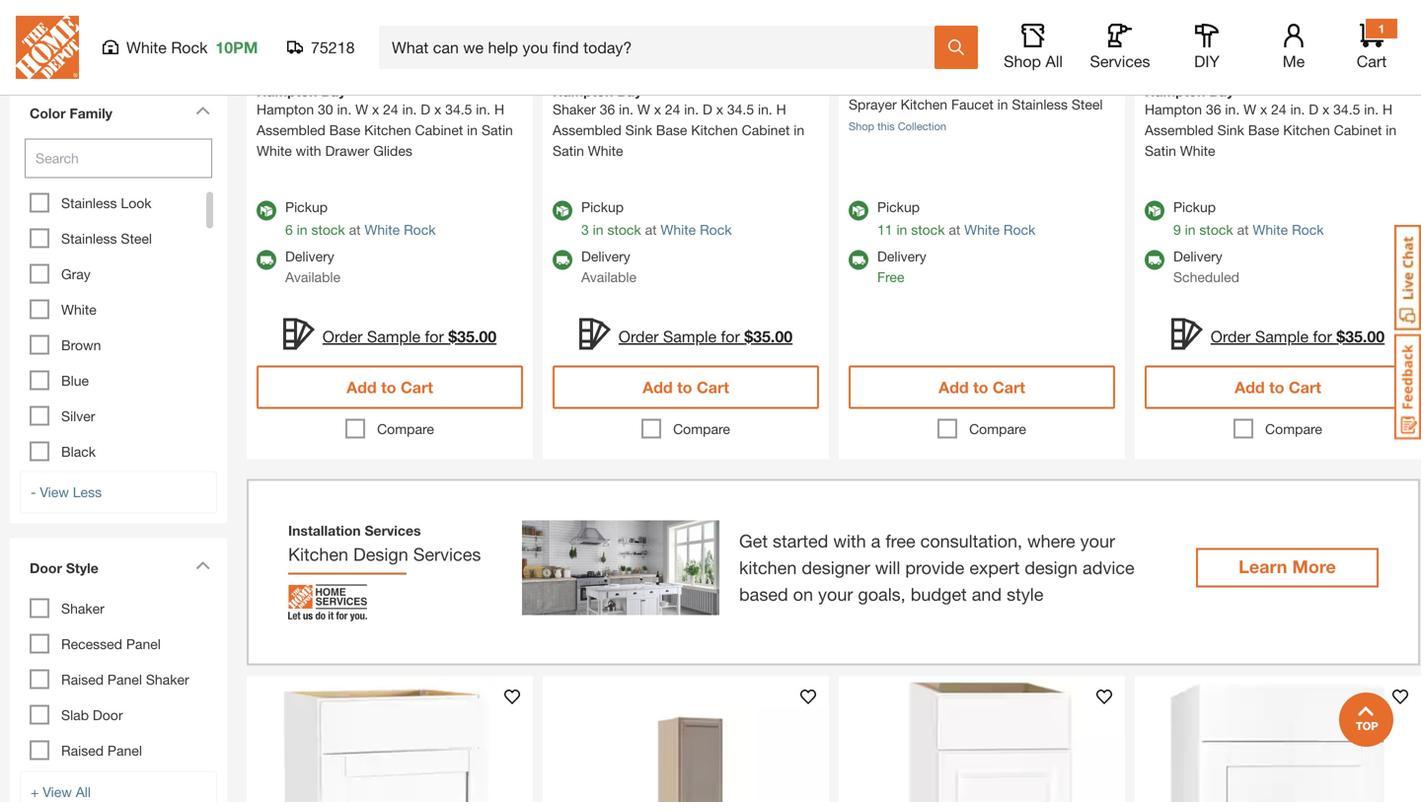 Task type: describe. For each thing, give the bounding box(es) containing it.
5 in. from the left
[[684, 101, 699, 117]]

fairbury
[[849, 75, 899, 92]]

handle
[[967, 75, 1011, 92]]

24 for pickup 9 in stock at white rock
[[1271, 101, 1286, 117]]

in inside pickup 3 in stock at white rock
[[593, 222, 603, 238]]

glides
[[373, 143, 412, 159]]

2 vertical spatial services
[[413, 544, 481, 565]]

satin inside hampton bay hampton 30 in. w x 24 in. d x 34.5 in. h assembled base kitchen cabinet in satin white with drawer glides
[[482, 122, 513, 138]]

stainless look link
[[61, 195, 152, 211]]

shop all
[[1004, 52, 1063, 71]]

9
[[1173, 222, 1181, 238]]

2 - view less link from the top
[[20, 471, 217, 514]]

silver
[[61, 408, 95, 424]]

raised for raised panel shaker
[[61, 672, 104, 688]]

faucet
[[951, 96, 993, 112]]

me
[[1283, 52, 1305, 71]]

sink for shaker
[[625, 122, 652, 138]]

look
[[121, 195, 152, 211]]

- view less for second '- view less' link from the top
[[31, 484, 102, 500]]

6 in. from the left
[[758, 101, 772, 117]]

blue
[[61, 373, 89, 389]]

36 for hampton
[[1206, 101, 1221, 117]]

to for 3 in stock
[[677, 378, 692, 397]]

1 vertical spatial all
[[76, 784, 91, 800]]

sample for pickup 9 in stock at white rock
[[1255, 327, 1309, 346]]

rock for pickup 9 in stock at white rock
[[1292, 222, 1324, 238]]

$ for pickup 6 in stock at white rock
[[448, 327, 457, 346]]

white inside pickup 6 in stock at white rock
[[365, 222, 400, 238]]

0 vertical spatial your
[[1080, 530, 1115, 552]]

recessed panel link
[[61, 636, 161, 652]]

order for 6 in stock
[[322, 327, 363, 346]]

base for shaker
[[656, 122, 687, 138]]

provide
[[905, 557, 964, 578]]

1985
[[341, 39, 365, 52]]

add to cart button for 9 in stock
[[1145, 366, 1411, 409]]

to for 6 in stock
[[381, 378, 396, 397]]

brown
[[61, 337, 101, 353]]

delivery scheduled
[[1173, 248, 1239, 285]]

- for 1st '- view less' link from the top
[[31, 29, 36, 45]]

pickup 11 in stock at white rock
[[877, 199, 1035, 238]]

assembled for hampton 36 in. w x 24 in. d x 34.5 in. h assembled sink base kitchen cabinet in satin white
[[1145, 122, 1214, 138]]

white link
[[61, 301, 96, 318]]

delivery for 11
[[877, 248, 926, 264]]

color family link
[[20, 93, 217, 139]]

stock for 11 in stock
[[911, 222, 945, 238]]

shaker 24 in. w x 24 in. d x 34.5 in. h assembled base kitchen cabinet in satin white with ball-bearing drawer glides image
[[247, 676, 533, 802]]

at for 3 in stock
[[645, 222, 657, 238]]

available for pickup image for 3 in stock
[[553, 201, 572, 221]]

recessed panel
[[61, 636, 161, 652]]

white rock link for pickup 6 in stock at white rock
[[365, 222, 436, 238]]

8 in. from the left
[[1290, 101, 1305, 117]]

shaker 24 in. w x 24 in. d x 34.5 in. h assembled drawer base kitchen cabinet in satin white with ball-bearing glides image
[[1135, 676, 1421, 802]]

1 in. from the left
[[337, 101, 352, 117]]

available shipping image for scheduled
[[1145, 250, 1164, 270]]

1 x from the left
[[372, 101, 379, 117]]

3 compare from the left
[[969, 421, 1026, 437]]

Search text field
[[25, 139, 212, 178]]

and
[[972, 584, 1002, 605]]

consultation,
[[920, 530, 1022, 552]]

with inside hampton bay hampton 30 in. w x 24 in. d x 34.5 in. h assembled base kitchen cabinet in satin white with drawer glides
[[296, 143, 321, 159]]

stock for 6 in stock
[[311, 222, 345, 238]]

panel for recessed panel
[[126, 636, 161, 652]]

hampton bay hampton 36 in. w x 24 in. d x 34.5 in. h assembled sink base kitchen cabinet in satin white
[[1145, 83, 1396, 159]]

model# for hampton bay shaker 36 in. w x 24 in. d x 34.5 in. h assembled sink base kitchen cabinet in satin white
[[553, 59, 589, 72]]

stainless inside american standard fairbury 2s single-handle pull-down sprayer kitchen faucet in stainless steel shop this collection
[[1012, 96, 1068, 112]]

order for 3 in stock
[[619, 327, 659, 346]]

goals,
[[858, 584, 906, 605]]

single-
[[923, 75, 967, 92]]

style
[[1007, 584, 1043, 605]]

where
[[1027, 530, 1075, 552]]

pull-
[[1014, 75, 1043, 92]]

white rock link for pickup 3 in stock at white rock
[[661, 222, 732, 238]]

available for pickup image for 6 in stock
[[257, 201, 276, 221]]

- view less for 1st '- view less' link from the top
[[31, 29, 102, 45]]

bay for hampton bay hampton 30 in. w x 24 in. d x 34.5 in. h assembled base kitchen cabinet in satin white with drawer glides
[[321, 83, 346, 99]]

6 x from the left
[[1322, 101, 1329, 117]]

started
[[773, 530, 828, 552]]

raised panel shaker link
[[61, 672, 189, 688]]

services button
[[1088, 24, 1152, 71]]

1 - view less link from the top
[[20, 16, 217, 59]]

american
[[849, 57, 912, 74]]

sample for pickup 3 in stock at white rock
[[663, 327, 717, 346]]

white rock link for pickup 11 in stock at white rock
[[964, 222, 1035, 238]]

34.5 for shaker 36 in. w x 24 in. d x 34.5 in. h assembled sink base kitchen cabinet in satin white
[[727, 101, 754, 117]]

cart for hampton bay shaker 36 in. w x 24 in. d x 34.5 in. h assembled sink base kitchen cabinet in satin white
[[697, 378, 729, 397]]

hampton for hampton bay hampton 36 in. w x 24 in. d x 34.5 in. h assembled sink base kitchen cabinet in satin white
[[1145, 83, 1205, 99]]

rock for pickup 3 in stock at white rock
[[700, 222, 732, 238]]

based
[[739, 584, 788, 605]]

view for + view all link
[[43, 784, 72, 800]]

model# ksb36-sw
[[1145, 59, 1239, 72]]

1 horizontal spatial model#
[[849, 33, 885, 46]]

in inside pickup 11 in stock at white rock
[[896, 222, 907, 238]]

advice
[[1083, 557, 1135, 578]]

get started with a free consultation, where your kitchen designer will provide expert design advice based on your goals, budget and style
[[739, 530, 1135, 605]]

white inside hampton bay hampton 30 in. w x 24 in. d x 34.5 in. h assembled base kitchen cabinet in satin white with drawer glides
[[257, 143, 292, 159]]

a
[[871, 530, 881, 552]]

assembled for shaker 36 in. w x 24 in. d x 34.5 in. h assembled sink base kitchen cabinet in satin white
[[553, 122, 621, 138]]

d for shaker 36 in. w x 24 in. d x 34.5 in. h assembled sink base kitchen cabinet in satin white
[[703, 101, 712, 117]]

in inside american standard fairbury 2s single-handle pull-down sprayer kitchen faucet in stainless steel shop this collection
[[997, 96, 1008, 112]]

view for 1st '- view less' link from the top
[[40, 29, 69, 45]]

this
[[877, 120, 895, 133]]

at for 9 in stock
[[1237, 222, 1249, 238]]

silver link
[[61, 408, 95, 424]]

( for 1985
[[338, 39, 341, 52]]

white inside pickup 9 in stock at white rock
[[1253, 222, 1288, 238]]

diy button
[[1175, 24, 1238, 71]]

less for 1st '- view less' link from the top
[[73, 29, 102, 45]]

2s
[[903, 75, 920, 92]]

delivery for 9
[[1173, 248, 1222, 264]]

available for 6
[[285, 269, 340, 285]]

drawer
[[325, 143, 369, 159]]

add to cart button for 6 in stock
[[257, 366, 523, 409]]

base for hampton
[[1248, 122, 1279, 138]]

$ for pickup 9 in stock at white rock
[[1336, 327, 1345, 346]]

hampton 18 in. w x 24 in. d x 34.5 in. h assembled drawer base kitchen cabinet in satin white with drawer glides image
[[839, 676, 1125, 802]]

pickup 6 in stock at white rock
[[285, 199, 436, 238]]

feedback link image
[[1394, 334, 1421, 440]]

door style link
[[20, 548, 217, 594]]

raised for raised panel
[[61, 743, 104, 759]]

caret icon image for style
[[195, 561, 210, 570]]

5 x from the left
[[1260, 101, 1267, 117]]

1 vertical spatial services
[[365, 523, 421, 539]]

$ for pickup 3 in stock at white rock
[[744, 327, 753, 346]]

1 vertical spatial your
[[818, 584, 853, 605]]

10pm
[[216, 38, 258, 57]]

d for hampton 30 in. w x 24 in. d x 34.5 in. h assembled base kitchen cabinet in satin white with drawer glides
[[421, 101, 430, 117]]

for for pickup 6 in stock at white rock
[[425, 327, 444, 346]]

assembled for hampton 30 in. w x 24 in. d x 34.5 in. h assembled base kitchen cabinet in satin white with drawer glides
[[257, 122, 325, 138]]

black
[[61, 444, 96, 460]]

shop inside american standard fairbury 2s single-handle pull-down sprayer kitchen faucet in stainless steel shop this collection
[[849, 120, 874, 133]]

to for 9 in stock
[[1269, 378, 1284, 397]]

gray link
[[61, 266, 91, 282]]

hampton for hampton bay shaker 36 in. w x 24 in. d x 34.5 in. h assembled sink base kitchen cabinet in satin white
[[553, 83, 613, 99]]

( for 1190
[[931, 13, 933, 26]]

order sample for $ 35.00 for pickup 6 in stock at white rock
[[322, 327, 497, 346]]

shaker link
[[61, 600, 104, 617]]

free
[[877, 269, 904, 285]]

sink for hampton
[[1217, 122, 1244, 138]]

satin for shaker 36 in. w x 24 in. d x 34.5 in. h assembled sink base kitchen cabinet in satin white
[[553, 143, 584, 159]]

white up 'brown' link
[[61, 301, 96, 318]]

learn more link
[[1196, 548, 1379, 588]]

down
[[1043, 75, 1078, 92]]

+ view all
[[31, 784, 91, 800]]

installation
[[288, 523, 361, 539]]

+ view all link
[[20, 771, 217, 802]]

shop this collection link
[[849, 120, 946, 133]]

in inside hampton bay shaker 36 in. w x 24 in. d x 34.5 in. h assembled sink base kitchen cabinet in satin white
[[794, 122, 804, 138]]

stainless look
[[61, 195, 152, 211]]

live chat image
[[1394, 225, 1421, 331]]

ssw
[[630, 59, 654, 72]]

pickup 3 in stock at white rock
[[581, 199, 732, 238]]

add to cart for 3 in stock
[[643, 378, 729, 397]]

9 in. from the left
[[1364, 101, 1379, 117]]

in inside pickup 9 in stock at white rock
[[1185, 222, 1196, 238]]

add for 3 in stock
[[643, 378, 673, 397]]

( 1190 )
[[931, 13, 960, 26]]

on
[[793, 584, 813, 605]]

family
[[70, 105, 112, 121]]

24 for pickup 3 in stock at white rock
[[665, 101, 680, 117]]

kitchen inside american standard fairbury 2s single-handle pull-down sprayer kitchen faucet in stainless steel shop this collection
[[901, 96, 947, 112]]

What can we help you find today? search field
[[392, 27, 934, 68]]

kitchen inside hampton bay shaker 36 in. w x 24 in. d x 34.5 in. h assembled sink base kitchen cabinet in satin white
[[691, 122, 738, 138]]

learn
[[1239, 556, 1287, 577]]

in inside hampton bay hampton 30 in. w x 24 in. d x 34.5 in. h assembled base kitchen cabinet in satin white with drawer glides
[[467, 122, 478, 138]]

3 x from the left
[[654, 101, 661, 117]]

white inside pickup 11 in stock at white rock
[[964, 222, 1000, 238]]

7 in. from the left
[[1225, 101, 1240, 117]]

scheduled
[[1173, 269, 1239, 285]]

at for 6 in stock
[[349, 222, 361, 238]]

+
[[31, 784, 39, 800]]

order for 9 in stock
[[1211, 327, 1251, 346]]

sw
[[1222, 59, 1239, 72]]

35.00 for pickup 9 in stock at white rock
[[1345, 327, 1385, 346]]

black link
[[61, 444, 96, 460]]

1 vertical spatial door
[[93, 707, 123, 723]]

hampton for hampton bay hampton 30 in. w x 24 in. d x 34.5 in. h assembled base kitchen cabinet in satin white with drawer glides
[[257, 83, 317, 99]]

75218
[[311, 38, 355, 57]]

cart for hampton bay hampton 36 in. w x 24 in. d x 34.5 in. h assembled sink base kitchen cabinet in satin white
[[1289, 378, 1321, 397]]

budget
[[911, 584, 967, 605]]

delivery free
[[877, 248, 926, 285]]

1190
[[933, 13, 957, 26]]

white up color family link
[[126, 38, 167, 57]]

3 in. from the left
[[476, 101, 491, 117]]

cabinet for shaker
[[742, 122, 790, 138]]

kitchen
[[739, 557, 797, 578]]

6
[[285, 222, 293, 238]]



Task type: locate. For each thing, give the bounding box(es) containing it.
stainless steel link
[[61, 230, 152, 247]]

less down black
[[73, 484, 102, 500]]

kitchen down me
[[1283, 122, 1330, 138]]

2 35.00 from the left
[[753, 327, 793, 346]]

assembled inside hampton bay shaker 36 in. w x 24 in. d x 34.5 in. h assembled sink base kitchen cabinet in satin white
[[553, 122, 621, 138]]

caret icon image for family
[[195, 106, 210, 115]]

at inside pickup 9 in stock at white rock
[[1237, 222, 1249, 238]]

2 h from the left
[[776, 101, 786, 117]]

cart
[[1357, 52, 1387, 71], [401, 378, 433, 397], [697, 378, 729, 397], [993, 378, 1025, 397], [1289, 378, 1321, 397]]

2 vertical spatial view
[[43, 784, 72, 800]]

1 35.00 from the left
[[457, 327, 497, 346]]

0 vertical spatial raised
[[61, 672, 104, 688]]

with left a
[[833, 530, 866, 552]]

2 delivery available from the left
[[581, 248, 636, 285]]

white up 3
[[588, 143, 623, 159]]

in inside pickup 6 in stock at white rock
[[297, 222, 307, 238]]

35.00 for pickup 3 in stock at white rock
[[753, 327, 793, 346]]

satin for hampton 36 in. w x 24 in. d x 34.5 in. h assembled sink base kitchen cabinet in satin white
[[1145, 143, 1176, 159]]

with
[[296, 143, 321, 159], [833, 530, 866, 552]]

stock inside pickup 9 in stock at white rock
[[1199, 222, 1233, 238]]

available down '6'
[[285, 269, 340, 285]]

designer
[[802, 557, 870, 578]]

kitchen up glides
[[364, 122, 411, 138]]

0 horizontal spatial bay
[[321, 83, 346, 99]]

1 at from the left
[[349, 222, 361, 238]]

1 delivery from the left
[[285, 248, 334, 264]]

24 down the what can we help you find today? search field
[[665, 101, 680, 117]]

d inside hampton bay hampton 30 in. w x 24 in. d x 34.5 in. h assembled base kitchen cabinet in satin white with drawer glides
[[421, 101, 430, 117]]

add to cart for 6 in stock
[[347, 378, 433, 397]]

assembled down model# ksb36-sw
[[1145, 122, 1214, 138]]

bay up 30
[[321, 83, 346, 99]]

with inside get started with a free consultation, where your kitchen designer will provide expert design advice based on your goals, budget and style
[[833, 530, 866, 552]]

white inside pickup 3 in stock at white rock
[[661, 222, 696, 238]]

3 available shipping image from the left
[[1145, 250, 1164, 270]]

2 available shipping image from the left
[[849, 250, 868, 270]]

assembled down 30
[[257, 122, 325, 138]]

bay for hampton bay shaker 36 in. w x 24 in. d x 34.5 in. h assembled sink base kitchen cabinet in satin white
[[617, 83, 642, 99]]

1 vertical spatial less
[[73, 484, 102, 500]]

stainless down pull-
[[1012, 96, 1068, 112]]

3 24 from the left
[[1271, 101, 1286, 117]]

less up family
[[73, 29, 102, 45]]

ksb36- right services button
[[1184, 59, 1222, 72]]

learn more
[[1239, 556, 1336, 577]]

0 vertical spatial services
[[1090, 52, 1150, 71]]

4 compare from the left
[[1265, 421, 1322, 437]]

stainless up gray
[[61, 230, 117, 247]]

2 34.5 from the left
[[727, 101, 754, 117]]

35.00
[[457, 327, 497, 346], [753, 327, 793, 346], [1345, 327, 1385, 346]]

stock up delivery scheduled
[[1199, 222, 1233, 238]]

view for second '- view less' link from the top
[[40, 484, 69, 500]]

1 horizontal spatial $
[[744, 327, 753, 346]]

compare for pickup 3 in stock at white rock
[[673, 421, 730, 437]]

bay inside hampton bay shaker 36 in. w x 24 in. d x 34.5 in. h assembled sink base kitchen cabinet in satin white
[[617, 83, 642, 99]]

available for pickup image up available shipping icon
[[553, 201, 572, 221]]

sink inside hampton bay shaker 36 in. w x 24 in. d x 34.5 in. h assembled sink base kitchen cabinet in satin white
[[625, 122, 652, 138]]

white rock link for pickup 9 in stock at white rock
[[1253, 222, 1324, 238]]

at
[[349, 222, 361, 238], [645, 222, 657, 238], [949, 222, 960, 238], [1237, 222, 1249, 238]]

2 delivery from the left
[[581, 248, 630, 264]]

bay for hampton bay hampton 36 in. w x 24 in. d x 34.5 in. h assembled sink base kitchen cabinet in satin white
[[1209, 83, 1234, 99]]

1 sink from the left
[[625, 122, 652, 138]]

-
[[31, 29, 36, 45], [31, 484, 36, 500]]

model# left ssw
[[553, 59, 589, 72]]

pickup for 6
[[285, 199, 328, 215]]

shaker for raised
[[146, 672, 189, 688]]

1 horizontal spatial door
[[93, 707, 123, 723]]

sink inside hampton bay hampton 36 in. w x 24 in. d x 34.5 in. h assembled sink base kitchen cabinet in satin white
[[1217, 122, 1244, 138]]

36 down model# ksb36-ssw
[[600, 101, 615, 117]]

all inside button
[[1045, 52, 1063, 71]]

pickup
[[285, 199, 328, 215], [581, 199, 624, 215], [877, 199, 920, 215], [1173, 199, 1216, 215]]

1 horizontal spatial sample
[[663, 327, 717, 346]]

base inside hampton bay shaker 36 in. w x 24 in. d x 34.5 in. h assembled sink base kitchen cabinet in satin white
[[656, 122, 687, 138]]

satin inside hampton bay shaker 36 in. w x 24 in. d x 34.5 in. h assembled sink base kitchen cabinet in satin white
[[553, 143, 584, 159]]

door inside door style link
[[30, 560, 62, 576]]

24
[[383, 101, 398, 117], [665, 101, 680, 117], [1271, 101, 1286, 117]]

0 horizontal spatial d
[[421, 101, 430, 117]]

0 horizontal spatial with
[[296, 143, 321, 159]]

for for pickup 9 in stock at white rock
[[1313, 327, 1332, 346]]

h
[[494, 101, 504, 117], [776, 101, 786, 117], [1382, 101, 1392, 117]]

raised down slab
[[61, 743, 104, 759]]

steel down down
[[1072, 96, 1103, 112]]

stock right the 11
[[911, 222, 945, 238]]

0 vertical spatial - view less
[[31, 29, 102, 45]]

available for pickup image for 11 in stock
[[849, 201, 868, 221]]

delivery for 6
[[285, 248, 334, 264]]

order sample for $ 35.00 for pickup 3 in stock at white rock
[[619, 327, 793, 346]]

h inside hampton bay hampton 30 in. w x 24 in. d x 34.5 in. h assembled base kitchen cabinet in satin white with drawer glides
[[494, 101, 504, 117]]

delivery inside delivery scheduled
[[1173, 248, 1222, 264]]

2 vertical spatial shaker
[[146, 672, 189, 688]]

bay down ssw
[[617, 83, 642, 99]]

sprayer
[[849, 96, 897, 112]]

1 horizontal spatial cabinet
[[742, 122, 790, 138]]

ksb36- for hampton
[[1184, 59, 1222, 72]]

1 base from the left
[[329, 122, 360, 138]]

base up drawer
[[329, 122, 360, 138]]

1 compare from the left
[[377, 421, 434, 437]]

pickup inside pickup 11 in stock at white rock
[[877, 199, 920, 215]]

d
[[421, 101, 430, 117], [703, 101, 712, 117], [1309, 101, 1318, 117]]

2 add to cart from the left
[[643, 378, 729, 397]]

0 horizontal spatial 34.5
[[445, 101, 472, 117]]

24 up glides
[[383, 101, 398, 117]]

- view less up color family
[[31, 29, 102, 45]]

0 horizontal spatial base
[[329, 122, 360, 138]]

7418300.075
[[888, 33, 951, 46]]

4 add from the left
[[1235, 378, 1265, 397]]

2 sink from the left
[[1217, 122, 1244, 138]]

stainless up stainless steel
[[61, 195, 117, 211]]

delivery
[[285, 248, 334, 264], [581, 248, 630, 264], [877, 248, 926, 264], [1173, 248, 1222, 264]]

1 vertical spatial stainless
[[61, 195, 117, 211]]

1 vertical spatial with
[[833, 530, 866, 552]]

delivery available for 6
[[285, 248, 340, 285]]

0 vertical spatial -
[[31, 29, 36, 45]]

raised up slab
[[61, 672, 104, 688]]

your up advice at the right bottom of page
[[1080, 530, 1115, 552]]

2 x from the left
[[434, 101, 441, 117]]

2 horizontal spatial available shipping image
[[1145, 250, 1164, 270]]

4 pickup from the left
[[1173, 199, 1216, 215]]

2 vertical spatial panel
[[107, 743, 142, 759]]

services left diy
[[1090, 52, 1150, 71]]

d inside hampton bay hampton 36 in. w x 24 in. d x 34.5 in. h assembled sink base kitchen cabinet in satin white
[[1309, 101, 1318, 117]]

w inside hampton bay shaker 36 in. w x 24 in. d x 34.5 in. h assembled sink base kitchen cabinet in satin white
[[637, 101, 650, 117]]

2 36 from the left
[[1206, 101, 1221, 117]]

kitchen inside hampton bay hampton 30 in. w x 24 in. d x 34.5 in. h assembled base kitchen cabinet in satin white with drawer glides
[[364, 122, 411, 138]]

white inside hampton bay hampton 36 in. w x 24 in. d x 34.5 in. h assembled sink base kitchen cabinet in satin white
[[1180, 143, 1215, 159]]

1 cabinet from the left
[[415, 122, 463, 138]]

2 bay from the left
[[617, 83, 642, 99]]

2 for from the left
[[721, 327, 740, 346]]

3 order sample for $ 35.00 from the left
[[1211, 327, 1385, 346]]

3 at from the left
[[949, 222, 960, 238]]

panel
[[126, 636, 161, 652], [107, 672, 142, 688], [107, 743, 142, 759]]

w inside hampton bay hampton 36 in. w x 24 in. d x 34.5 in. h assembled sink base kitchen cabinet in satin white
[[1243, 101, 1256, 117]]

d for hampton 36 in. w x 24 in. d x 34.5 in. h assembled sink base kitchen cabinet in satin white
[[1309, 101, 1318, 117]]

3 cabinet from the left
[[1334, 122, 1382, 138]]

delivery down 3
[[581, 248, 630, 264]]

36 inside hampton bay hampton 36 in. w x 24 in. d x 34.5 in. h assembled sink base kitchen cabinet in satin white
[[1206, 101, 1221, 117]]

2 available for pickup image from the left
[[553, 201, 572, 221]]

1 horizontal spatial 36
[[1206, 101, 1221, 117]]

1 pickup from the left
[[285, 199, 328, 215]]

0 vertical spatial (
[[931, 13, 933, 26]]

view right +
[[43, 784, 72, 800]]

stainless for stainless steel
[[61, 230, 117, 247]]

model# 7418300.075
[[849, 33, 951, 46]]

all up down
[[1045, 52, 1063, 71]]

1 horizontal spatial all
[[1045, 52, 1063, 71]]

shop up pull-
[[1004, 52, 1041, 71]]

sink down "sw"
[[1217, 122, 1244, 138]]

2 compare from the left
[[673, 421, 730, 437]]

- view less link down black
[[20, 471, 217, 514]]

1 horizontal spatial 35.00
[[753, 327, 793, 346]]

will
[[875, 557, 900, 578]]

pickup for 11
[[877, 199, 920, 215]]

0 vertical spatial panel
[[126, 636, 161, 652]]

1 horizontal spatial w
[[637, 101, 650, 117]]

2 white rock link from the left
[[661, 222, 732, 238]]

1 vertical spatial view
[[40, 484, 69, 500]]

1 assembled from the left
[[257, 122, 325, 138]]

pickup inside pickup 3 in stock at white rock
[[581, 199, 624, 215]]

4 add to cart from the left
[[1235, 378, 1321, 397]]

style
[[66, 560, 98, 576]]

color
[[30, 105, 66, 121]]

rock inside pickup 11 in stock at white rock
[[1003, 222, 1035, 238]]

1 bay from the left
[[321, 83, 346, 99]]

white right the 11
[[964, 222, 1000, 238]]

3 pickup from the left
[[877, 199, 920, 215]]

model# up the american
[[849, 33, 885, 46]]

satin inside hampton bay hampton 36 in. w x 24 in. d x 34.5 in. h assembled sink base kitchen cabinet in satin white
[[1145, 143, 1176, 159]]

compare for pickup 6 in stock at white rock
[[377, 421, 434, 437]]

assembled down model# ksb36-ssw
[[553, 122, 621, 138]]

shaker down model# ksb36-ssw
[[553, 101, 596, 117]]

1 horizontal spatial steel
[[1072, 96, 1103, 112]]

1 horizontal spatial shop
[[1004, 52, 1041, 71]]

3
[[581, 222, 589, 238]]

w for shaker 36 in. w x 24 in. d x 34.5 in. h assembled sink base kitchen cabinet in satin white
[[637, 101, 650, 117]]

services
[[1090, 52, 1150, 71], [365, 523, 421, 539], [413, 544, 481, 565]]

cabinet inside hampton bay hampton 36 in. w x 24 in. d x 34.5 in. h assembled sink base kitchen cabinet in satin white
[[1334, 122, 1382, 138]]

stock for 3 in stock
[[607, 222, 641, 238]]

kitchen down the what can we help you find today? search field
[[691, 122, 738, 138]]

2 order from the left
[[619, 327, 659, 346]]

2 add to cart button from the left
[[553, 366, 819, 409]]

34.5
[[445, 101, 472, 117], [727, 101, 754, 117], [1333, 101, 1360, 117]]

sink
[[625, 122, 652, 138], [1217, 122, 1244, 138]]

0 horizontal spatial h
[[494, 101, 504, 117]]

raised panel
[[61, 743, 142, 759]]

design
[[1025, 557, 1078, 578]]

1 36 from the left
[[600, 101, 615, 117]]

stainless for stainless look
[[61, 195, 117, 211]]

4 to from the left
[[1269, 378, 1284, 397]]

white up 9
[[1180, 143, 1215, 159]]

add for 6 in stock
[[347, 378, 377, 397]]

brown link
[[61, 337, 101, 353]]

1 sample from the left
[[367, 327, 420, 346]]

36 down diy
[[1206, 101, 1221, 117]]

0 vertical spatial caret icon image
[[195, 106, 210, 115]]

h inside hampton bay hampton 36 in. w x 24 in. d x 34.5 in. h assembled sink base kitchen cabinet in satin white
[[1382, 101, 1392, 117]]

h inside hampton bay shaker 36 in. w x 24 in. d x 34.5 in. h assembled sink base kitchen cabinet in satin white
[[776, 101, 786, 117]]

3 assembled from the left
[[1145, 122, 1214, 138]]

2 horizontal spatial sample
[[1255, 327, 1309, 346]]

door right slab
[[93, 707, 123, 723]]

0 horizontal spatial sample
[[367, 327, 420, 346]]

shaker down recessed panel link at the bottom of the page
[[146, 672, 189, 688]]

0 horizontal spatial shaker
[[61, 600, 104, 617]]

1 vertical spatial steel
[[121, 230, 152, 247]]

4 in. from the left
[[619, 101, 633, 117]]

shaker for hampton
[[553, 101, 596, 117]]

shaker inside hampton bay shaker 36 in. w x 24 in. d x 34.5 in. h assembled sink base kitchen cabinet in satin white
[[553, 101, 596, 117]]

white down glides
[[365, 222, 400, 238]]

- up door style
[[31, 484, 36, 500]]

1 horizontal spatial assembled
[[553, 122, 621, 138]]

1 horizontal spatial satin
[[553, 143, 584, 159]]

0 horizontal spatial model#
[[553, 59, 589, 72]]

shop left this
[[849, 120, 874, 133]]

at inside pickup 6 in stock at white rock
[[349, 222, 361, 238]]

0 vertical spatial shop
[[1004, 52, 1041, 71]]

1 - view less from the top
[[31, 29, 102, 45]]

0 horizontal spatial w
[[355, 101, 368, 117]]

w inside hampton bay hampton 30 in. w x 24 in. d x 34.5 in. h assembled base kitchen cabinet in satin white with drawer glides
[[355, 101, 368, 117]]

1 horizontal spatial shaker
[[146, 672, 189, 688]]

0 vertical spatial stainless
[[1012, 96, 1068, 112]]

1 horizontal spatial with
[[833, 530, 866, 552]]

get
[[739, 530, 768, 552]]

kitchen inside installation services kitchen design services
[[288, 544, 348, 565]]

stock inside pickup 11 in stock at white rock
[[911, 222, 945, 238]]

stock inside pickup 3 in stock at white rock
[[607, 222, 641, 238]]

shaker up recessed
[[61, 600, 104, 617]]

add to cart
[[347, 378, 433, 397], [643, 378, 729, 397], [939, 378, 1025, 397], [1235, 378, 1321, 397]]

3 base from the left
[[1248, 122, 1279, 138]]

3 add to cart from the left
[[939, 378, 1025, 397]]

1 horizontal spatial 34.5
[[727, 101, 754, 117]]

all down the raised panel
[[76, 784, 91, 800]]

0 horizontal spatial sink
[[625, 122, 652, 138]]

expert
[[969, 557, 1020, 578]]

4 delivery from the left
[[1173, 248, 1222, 264]]

1 34.5 from the left
[[445, 101, 472, 117]]

2 horizontal spatial cabinet
[[1334, 122, 1382, 138]]

steel down look
[[121, 230, 152, 247]]

0 horizontal spatial ksb36-
[[592, 59, 630, 72]]

white rock 10pm
[[126, 38, 258, 57]]

0 horizontal spatial satin
[[482, 122, 513, 138]]

2 d from the left
[[703, 101, 712, 117]]

3 w from the left
[[1243, 101, 1256, 117]]

34.5 for hampton 36 in. w x 24 in. d x 34.5 in. h assembled sink base kitchen cabinet in satin white
[[1333, 101, 1360, 117]]

24 inside hampton bay hampton 36 in. w x 24 in. d x 34.5 in. h assembled sink base kitchen cabinet in satin white
[[1271, 101, 1286, 117]]

white inside hampton bay shaker 36 in. w x 24 in. d x 34.5 in. h assembled sink base kitchen cabinet in satin white
[[588, 143, 623, 159]]

add for 9 in stock
[[1235, 378, 1265, 397]]

0 horizontal spatial order
[[322, 327, 363, 346]]

cabinet inside hampton bay shaker 36 in. w x 24 in. d x 34.5 in. h assembled sink base kitchen cabinet in satin white
[[742, 122, 790, 138]]

panel up raised panel shaker link
[[126, 636, 161, 652]]

1 24 from the left
[[383, 101, 398, 117]]

view down black link
[[40, 484, 69, 500]]

34.5 inside hampton bay shaker 36 in. w x 24 in. d x 34.5 in. h assembled sink base kitchen cabinet in satin white
[[727, 101, 754, 117]]

white left drawer
[[257, 143, 292, 159]]

2 vertical spatial stainless
[[61, 230, 117, 247]]

shop inside button
[[1004, 52, 1041, 71]]

stock
[[311, 222, 345, 238], [607, 222, 641, 238], [911, 222, 945, 238], [1199, 222, 1233, 238]]

kitchen down installation
[[288, 544, 348, 565]]

caret icon image inside color family link
[[195, 106, 210, 115]]

base inside hampton bay hampton 36 in. w x 24 in. d x 34.5 in. h assembled sink base kitchen cabinet in satin white
[[1248, 122, 1279, 138]]

0 horizontal spatial available shipping image
[[257, 250, 276, 270]]

0 horizontal spatial 36
[[600, 101, 615, 117]]

2 horizontal spatial order
[[1211, 327, 1251, 346]]

- for second '- view less' link from the top
[[31, 484, 36, 500]]

- view less down black
[[31, 484, 102, 500]]

at right 3
[[645, 222, 657, 238]]

0 horizontal spatial 35.00
[[457, 327, 497, 346]]

24 in. w x 18 in. d x 84 in. h assembled pantry kitchen cabinet in unfinished with recessed panel image
[[543, 676, 829, 802]]

2 horizontal spatial d
[[1309, 101, 1318, 117]]

1 horizontal spatial order
[[619, 327, 659, 346]]

available for pickup image left pickup 6 in stock at white rock
[[257, 201, 276, 221]]

your down designer
[[818, 584, 853, 605]]

delivery up free
[[877, 248, 926, 264]]

more
[[1292, 556, 1336, 577]]

stock inside pickup 6 in stock at white rock
[[311, 222, 345, 238]]

pickup inside pickup 6 in stock at white rock
[[285, 199, 328, 215]]

ksb36- up hampton bay shaker 36 in. w x 24 in. d x 34.5 in. h assembled sink base kitchen cabinet in satin white
[[592, 59, 630, 72]]

available shipping image
[[257, 250, 276, 270], [849, 250, 868, 270], [1145, 250, 1164, 270]]

kitchen inside hampton bay hampton 36 in. w x 24 in. d x 34.5 in. h assembled sink base kitchen cabinet in satin white
[[1283, 122, 1330, 138]]

raised panel link
[[61, 743, 142, 759]]

w for hampton 36 in. w x 24 in. d x 34.5 in. h assembled sink base kitchen cabinet in satin white
[[1243, 101, 1256, 117]]

2 horizontal spatial 24
[[1271, 101, 1286, 117]]

rock inside pickup 6 in stock at white rock
[[404, 222, 436, 238]]

view inside + view all link
[[43, 784, 72, 800]]

steel inside american standard fairbury 2s single-handle pull-down sprayer kitchen faucet in stainless steel shop this collection
[[1072, 96, 1103, 112]]

3 white rock link from the left
[[964, 222, 1035, 238]]

4 at from the left
[[1237, 222, 1249, 238]]

rock
[[171, 38, 208, 57], [404, 222, 436, 238], [700, 222, 732, 238], [1003, 222, 1035, 238], [1292, 222, 1324, 238]]

36 inside hampton bay shaker 36 in. w x 24 in. d x 34.5 in. h assembled sink base kitchen cabinet in satin white
[[600, 101, 615, 117]]

recessed
[[61, 636, 122, 652]]

slab door
[[61, 707, 123, 723]]

pickup for 3
[[581, 199, 624, 215]]

0 horizontal spatial available
[[285, 269, 340, 285]]

2 - from the top
[[31, 484, 36, 500]]

hampton inside hampton bay shaker 36 in. w x 24 in. d x 34.5 in. h assembled sink base kitchen cabinet in satin white
[[553, 83, 613, 99]]

slab door link
[[61, 707, 123, 723]]

1 white rock link from the left
[[365, 222, 436, 238]]

2 raised from the top
[[61, 743, 104, 759]]

delivery available down '6'
[[285, 248, 340, 285]]

1 vertical spatial -
[[31, 484, 36, 500]]

2 horizontal spatial $
[[1336, 327, 1345, 346]]

1 w from the left
[[355, 101, 368, 117]]

2 ksb36- from the left
[[1184, 59, 1222, 72]]

delivery available for 3
[[581, 248, 636, 285]]

sample for pickup 6 in stock at white rock
[[367, 327, 420, 346]]

4 stock from the left
[[1199, 222, 1233, 238]]

d inside hampton bay shaker 36 in. w x 24 in. d x 34.5 in. h assembled sink base kitchen cabinet in satin white
[[703, 101, 712, 117]]

bay inside hampton bay hampton 30 in. w x 24 in. d x 34.5 in. h assembled base kitchen cabinet in satin white with drawer glides
[[321, 83, 346, 99]]

hampton bay hampton 30 in. w x 24 in. d x 34.5 in. h assembled base kitchen cabinet in satin white with drawer glides
[[257, 83, 513, 159]]

available for pickup image
[[257, 201, 276, 221], [553, 201, 572, 221], [849, 201, 868, 221], [1145, 201, 1164, 221]]

0 vertical spatial door
[[30, 560, 62, 576]]

2 less from the top
[[73, 484, 102, 500]]

caret icon image inside door style link
[[195, 561, 210, 570]]

( 1985
[[338, 39, 365, 52]]

2 horizontal spatial 34.5
[[1333, 101, 1360, 117]]

sample
[[367, 327, 420, 346], [663, 327, 717, 346], [1255, 327, 1309, 346]]

1 to from the left
[[381, 378, 396, 397]]

available for pickup image down shop this collection link
[[849, 201, 868, 221]]

raised panel shaker
[[61, 672, 189, 688]]

0 vertical spatial view
[[40, 29, 69, 45]]

stainless
[[1012, 96, 1068, 112], [61, 195, 117, 211], [61, 230, 117, 247]]

services up design
[[365, 523, 421, 539]]

panel up + view all link
[[107, 743, 142, 759]]

30
[[318, 101, 333, 117]]

34.5 inside hampton bay hampton 36 in. w x 24 in. d x 34.5 in. h assembled sink base kitchen cabinet in satin white
[[1333, 101, 1360, 117]]

white right 3
[[661, 222, 696, 238]]

at up delivery scheduled
[[1237, 222, 1249, 238]]

0 horizontal spatial door
[[30, 560, 62, 576]]

2 caret icon image from the top
[[195, 561, 210, 570]]

2 horizontal spatial bay
[[1209, 83, 1234, 99]]

1 horizontal spatial delivery available
[[581, 248, 636, 285]]

door left "style"
[[30, 560, 62, 576]]

door style
[[30, 560, 98, 576]]

w for hampton 30 in. w x 24 in. d x 34.5 in. h assembled base kitchen cabinet in satin white with drawer glides
[[355, 101, 368, 117]]

0 vertical spatial all
[[1045, 52, 1063, 71]]

panel for raised panel shaker
[[107, 672, 142, 688]]

1 horizontal spatial base
[[656, 122, 687, 138]]

2 - view less from the top
[[31, 484, 102, 500]]

view up color at the top
[[40, 29, 69, 45]]

2 horizontal spatial 35.00
[[1345, 327, 1385, 346]]

1 vertical spatial - view less
[[31, 484, 102, 500]]

1 horizontal spatial available shipping image
[[849, 250, 868, 270]]

2 to from the left
[[677, 378, 692, 397]]

2 horizontal spatial h
[[1382, 101, 1392, 117]]

2 w from the left
[[637, 101, 650, 117]]

2 horizontal spatial order sample for $ 35.00
[[1211, 327, 1385, 346]]

shaker
[[553, 101, 596, 117], [61, 600, 104, 617], [146, 672, 189, 688]]

pickup up '6'
[[285, 199, 328, 215]]

1 horizontal spatial (
[[931, 13, 933, 26]]

rock inside pickup 9 in stock at white rock
[[1292, 222, 1324, 238]]

steel
[[1072, 96, 1103, 112], [121, 230, 152, 247]]

in.
[[337, 101, 352, 117], [402, 101, 417, 117], [476, 101, 491, 117], [619, 101, 633, 117], [684, 101, 699, 117], [758, 101, 772, 117], [1225, 101, 1240, 117], [1290, 101, 1305, 117], [1364, 101, 1379, 117]]

24 inside hampton bay shaker 36 in. w x 24 in. d x 34.5 in. h assembled sink base kitchen cabinet in satin white
[[665, 101, 680, 117]]

sink down ssw
[[625, 122, 652, 138]]

for for pickup 3 in stock at white rock
[[721, 327, 740, 346]]

services right design
[[413, 544, 481, 565]]

- up color at the top
[[31, 29, 36, 45]]

1 horizontal spatial 24
[[665, 101, 680, 117]]

11
[[877, 222, 893, 238]]

available for pickup image left pickup 9 in stock at white rock
[[1145, 201, 1164, 221]]

bay down "sw"
[[1209, 83, 1234, 99]]

add to cart button
[[257, 366, 523, 409], [553, 366, 819, 409], [849, 366, 1115, 409], [1145, 366, 1411, 409]]

2 in. from the left
[[402, 101, 417, 117]]

3 for from the left
[[1313, 327, 1332, 346]]

assembled inside hampton bay hampton 36 in. w x 24 in. d x 34.5 in. h assembled sink base kitchen cabinet in satin white
[[1145, 122, 1214, 138]]

3 sample from the left
[[1255, 327, 1309, 346]]

in
[[997, 96, 1008, 112], [467, 122, 478, 138], [794, 122, 804, 138], [1386, 122, 1396, 138], [297, 222, 307, 238], [593, 222, 603, 238], [896, 222, 907, 238], [1185, 222, 1196, 238]]

1 horizontal spatial order sample for $ 35.00
[[619, 327, 793, 346]]

assembled inside hampton bay hampton 30 in. w x 24 in. d x 34.5 in. h assembled base kitchen cabinet in satin white with drawer glides
[[257, 122, 325, 138]]

2 horizontal spatial w
[[1243, 101, 1256, 117]]

pickup for 9
[[1173, 199, 1216, 215]]

)
[[957, 13, 960, 26]]

the home depot logo image
[[16, 16, 79, 79]]

collection
[[898, 120, 946, 133]]

34.5 for hampton 30 in. w x 24 in. d x 34.5 in. h assembled base kitchen cabinet in satin white with drawer glides
[[445, 101, 472, 117]]

panel for raised panel
[[107, 743, 142, 759]]

24 down me
[[1271, 101, 1286, 117]]

at right '6'
[[349, 222, 361, 238]]

white right 9
[[1253, 222, 1288, 238]]

at right the 11
[[949, 222, 960, 238]]

1 d from the left
[[421, 101, 430, 117]]

rock for pickup 11 in stock at white rock
[[1003, 222, 1035, 238]]

available shipping image for available
[[257, 250, 276, 270]]

rock inside pickup 3 in stock at white rock
[[700, 222, 732, 238]]

h for hampton 30 in. w x 24 in. d x 34.5 in. h assembled base kitchen cabinet in satin white with drawer glides
[[494, 101, 504, 117]]

at inside pickup 11 in stock at white rock
[[949, 222, 960, 238]]

1 available for pickup image from the left
[[257, 201, 276, 221]]

1 add to cart button from the left
[[257, 366, 523, 409]]

delivery available down 3
[[581, 248, 636, 285]]

0 vertical spatial - view less link
[[20, 16, 217, 59]]

3 stock from the left
[[911, 222, 945, 238]]

in inside hampton bay hampton 36 in. w x 24 in. d x 34.5 in. h assembled sink base kitchen cabinet in satin white
[[1386, 122, 1396, 138]]

delivery up scheduled
[[1173, 248, 1222, 264]]

base
[[329, 122, 360, 138], [656, 122, 687, 138], [1248, 122, 1279, 138]]

blue link
[[61, 373, 89, 389]]

base inside hampton bay hampton 30 in. w x 24 in. d x 34.5 in. h assembled base kitchen cabinet in satin white with drawer glides
[[329, 122, 360, 138]]

3 add from the left
[[939, 378, 969, 397]]

2 horizontal spatial assembled
[[1145, 122, 1214, 138]]

model# ksb36-ssw
[[553, 59, 654, 72]]

delivery down '6'
[[285, 248, 334, 264]]

shop
[[1004, 52, 1041, 71], [849, 120, 874, 133]]

stock right '6'
[[311, 222, 345, 238]]

gray
[[61, 266, 91, 282]]

0 horizontal spatial (
[[338, 39, 341, 52]]

color family
[[30, 105, 112, 121]]

door
[[30, 560, 62, 576], [93, 707, 123, 723]]

h for shaker 36 in. w x 24 in. d x 34.5 in. h assembled sink base kitchen cabinet in satin white
[[776, 101, 786, 117]]

for
[[425, 327, 444, 346], [721, 327, 740, 346], [1313, 327, 1332, 346]]

available for 3
[[581, 269, 636, 285]]

0 horizontal spatial shop
[[849, 120, 874, 133]]

0 horizontal spatial $
[[448, 327, 457, 346]]

1 for from the left
[[425, 327, 444, 346]]

compare
[[377, 421, 434, 437], [673, 421, 730, 437], [969, 421, 1026, 437], [1265, 421, 1322, 437]]

stock for 9 in stock
[[1199, 222, 1233, 238]]

available shipping image
[[553, 250, 572, 270]]

24 for pickup 6 in stock at white rock
[[383, 101, 398, 117]]

with left drawer
[[296, 143, 321, 159]]

1 vertical spatial shop
[[849, 120, 874, 133]]

1 available shipping image from the left
[[257, 250, 276, 270]]

2 available from the left
[[581, 269, 636, 285]]

pickup inside pickup 9 in stock at white rock
[[1173, 199, 1216, 215]]

pickup up 9
[[1173, 199, 1216, 215]]

- view less link up color family link
[[20, 16, 217, 59]]

3 to from the left
[[973, 378, 988, 397]]

caret icon image
[[195, 106, 210, 115], [195, 561, 210, 570]]

ksb36- for shaker
[[592, 59, 630, 72]]

34.5 inside hampton bay hampton 30 in. w x 24 in. d x 34.5 in. h assembled base kitchen cabinet in satin white with drawer glides
[[445, 101, 472, 117]]

1 h from the left
[[494, 101, 504, 117]]

kitchen up the collection
[[901, 96, 947, 112]]

1 add to cart from the left
[[347, 378, 433, 397]]

1 horizontal spatial h
[[776, 101, 786, 117]]

cabinet inside hampton bay hampton 30 in. w x 24 in. d x 34.5 in. h assembled base kitchen cabinet in satin white with drawer glides
[[415, 122, 463, 138]]

bay inside hampton bay hampton 36 in. w x 24 in. d x 34.5 in. h assembled sink base kitchen cabinet in satin white
[[1209, 83, 1234, 99]]

pickup up 3
[[581, 199, 624, 215]]

3 delivery from the left
[[877, 248, 926, 264]]

2 $ from the left
[[744, 327, 753, 346]]

35.00 for pickup 6 in stock at white rock
[[457, 327, 497, 346]]

0 horizontal spatial for
[[425, 327, 444, 346]]

diy
[[1194, 52, 1220, 71]]

less for second '- view less' link from the top
[[73, 484, 102, 500]]

available right available shipping icon
[[581, 269, 636, 285]]

4 x from the left
[[716, 101, 723, 117]]

1 raised from the top
[[61, 672, 104, 688]]

3 add to cart button from the left
[[849, 366, 1115, 409]]

base down me button
[[1248, 122, 1279, 138]]

2 cabinet from the left
[[742, 122, 790, 138]]

model# left diy
[[1145, 59, 1181, 72]]

1 available from the left
[[285, 269, 340, 285]]

0 vertical spatial steel
[[1072, 96, 1103, 112]]

at inside pickup 3 in stock at white rock
[[645, 222, 657, 238]]

1 vertical spatial caret icon image
[[195, 561, 210, 570]]

me button
[[1262, 24, 1325, 71]]

1 horizontal spatial bay
[[617, 83, 642, 99]]

services inside services button
[[1090, 52, 1150, 71]]

1 order from the left
[[322, 327, 363, 346]]

1 horizontal spatial ksb36-
[[1184, 59, 1222, 72]]

ksb36-
[[592, 59, 630, 72], [1184, 59, 1222, 72]]

75218 button
[[287, 37, 355, 57]]

pickup up the 11
[[877, 199, 920, 215]]

0 horizontal spatial 24
[[383, 101, 398, 117]]

1 horizontal spatial d
[[703, 101, 712, 117]]

3 d from the left
[[1309, 101, 1318, 117]]

2 stock from the left
[[607, 222, 641, 238]]

cart for hampton bay hampton 30 in. w x 24 in. d x 34.5 in. h assembled base kitchen cabinet in satin white with drawer glides
[[401, 378, 433, 397]]

3 available for pickup image from the left
[[849, 201, 868, 221]]

1 vertical spatial raised
[[61, 743, 104, 759]]

pickup 9 in stock at white rock
[[1173, 199, 1324, 238]]

24 inside hampton bay hampton 30 in. w x 24 in. d x 34.5 in. h assembled base kitchen cabinet in satin white with drawer glides
[[383, 101, 398, 117]]

1 horizontal spatial for
[[721, 327, 740, 346]]

panel down recessed panel
[[107, 672, 142, 688]]

your
[[1080, 530, 1115, 552], [818, 584, 853, 605]]

4 available for pickup image from the left
[[1145, 201, 1164, 221]]

1 less from the top
[[73, 29, 102, 45]]

base down the what can we help you find today? search field
[[656, 122, 687, 138]]

stock right 3
[[607, 222, 641, 238]]

h for hampton 36 in. w x 24 in. d x 34.5 in. h assembled sink base kitchen cabinet in satin white
[[1382, 101, 1392, 117]]

all
[[1045, 52, 1063, 71], [76, 784, 91, 800]]



Task type: vqa. For each thing, say whether or not it's contained in the screenshot.
Add to Cart BUTTON related to 3 in stock
yes



